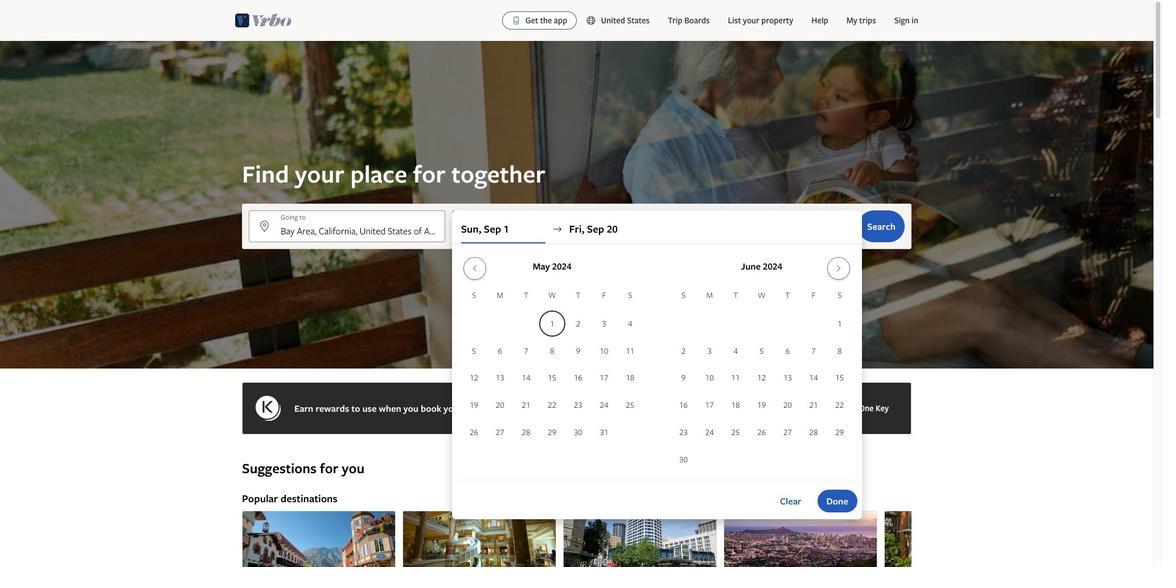 Task type: locate. For each thing, give the bounding box(es) containing it.
directional image
[[552, 224, 562, 235]]

main content
[[0, 41, 1154, 568]]

previous month image
[[468, 264, 482, 273]]

may 2024 element
[[461, 289, 643, 447]]

application inside wizard 'region'
[[461, 253, 853, 474]]

show previous card image
[[235, 553, 249, 562]]

wizard region
[[0, 41, 1154, 520]]

june 2024 element
[[671, 289, 853, 474]]

makiki - lower punchbowl - tantalus showing landscape views, a sunset and a city image
[[724, 511, 877, 568]]

small image
[[586, 15, 601, 26]]

las vegas featuring interior views image
[[403, 511, 556, 568]]

application
[[461, 253, 853, 474]]

recently viewed region
[[235, 442, 918, 460]]

downtown seattle featuring a skyscraper, a city and street scenes image
[[563, 511, 717, 568]]

gastown showing signage, street scenes and outdoor eating image
[[884, 511, 1038, 568]]



Task type: vqa. For each thing, say whether or not it's contained in the screenshot.
View from property image on the left of the page
no



Task type: describe. For each thing, give the bounding box(es) containing it.
show next card image
[[905, 553, 918, 562]]

vrbo logo image
[[235, 11, 292, 30]]

download the app button image
[[512, 16, 521, 25]]

next month image
[[832, 264, 846, 273]]

leavenworth featuring a small town or village and street scenes image
[[242, 511, 396, 568]]



